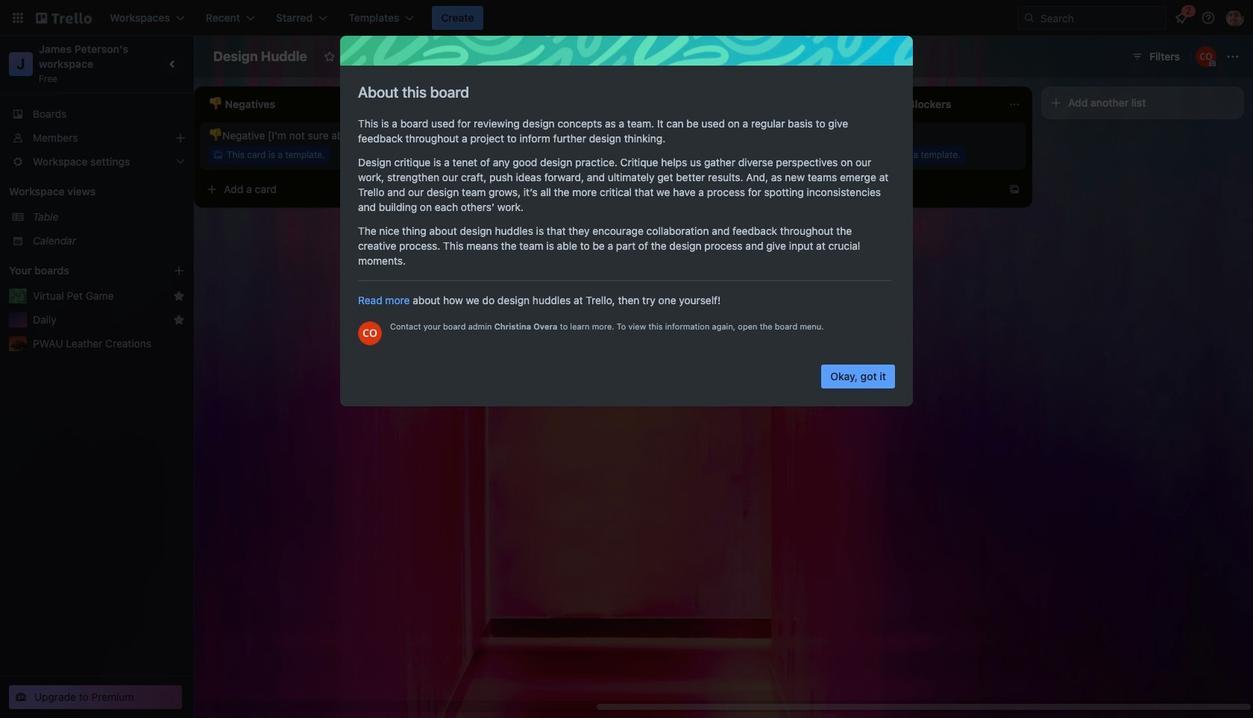 Task type: vqa. For each thing, say whether or not it's contained in the screenshot.
Show menu icon
yes



Task type: locate. For each thing, give the bounding box(es) containing it.
add board image
[[173, 265, 185, 277]]

2 notifications image
[[1173, 9, 1190, 27]]

0 horizontal spatial create from template… image
[[585, 183, 597, 195]]

show menu image
[[1226, 49, 1240, 64]]

christina overa (christinaovera) image
[[1196, 46, 1217, 67], [358, 321, 382, 345]]

1 create from template… image from the left
[[585, 183, 597, 195]]

1 horizontal spatial christina overa (christinaovera) image
[[1196, 46, 1217, 67]]

0 horizontal spatial christina overa (christinaovera) image
[[358, 321, 382, 345]]

star or unstar board image
[[324, 51, 336, 63]]

open information menu image
[[1201, 10, 1216, 25]]

0 vertical spatial starred icon image
[[173, 290, 185, 302]]

1 horizontal spatial create from template… image
[[797, 183, 809, 195]]

create from template… image
[[585, 183, 597, 195], [1008, 183, 1020, 195]]

1 starred icon image from the top
[[173, 290, 185, 302]]

james peterson (jamespeterson93) image
[[1226, 9, 1244, 27]]

2 create from template… image from the left
[[797, 183, 809, 195]]

1 vertical spatial christina overa (christinaovera) image
[[358, 321, 382, 345]]

create from template… image
[[373, 183, 385, 195], [797, 183, 809, 195]]

starred icon image
[[173, 290, 185, 302], [173, 314, 185, 326]]

0 horizontal spatial create from template… image
[[373, 183, 385, 195]]

your boards with 3 items element
[[9, 262, 151, 280]]

1 create from template… image from the left
[[373, 183, 385, 195]]

2 starred icon image from the top
[[173, 314, 185, 326]]

1 horizontal spatial create from template… image
[[1008, 183, 1020, 195]]

1 vertical spatial starred icon image
[[173, 314, 185, 326]]



Task type: describe. For each thing, give the bounding box(es) containing it.
primary element
[[0, 0, 1253, 36]]

search image
[[1023, 12, 1035, 24]]

Search field
[[1035, 7, 1166, 28]]

0 vertical spatial christina overa (christinaovera) image
[[1196, 46, 1217, 67]]

2 create from template… image from the left
[[1008, 183, 1020, 195]]

Board name text field
[[206, 45, 315, 69]]

customize views image
[[543, 49, 558, 64]]



